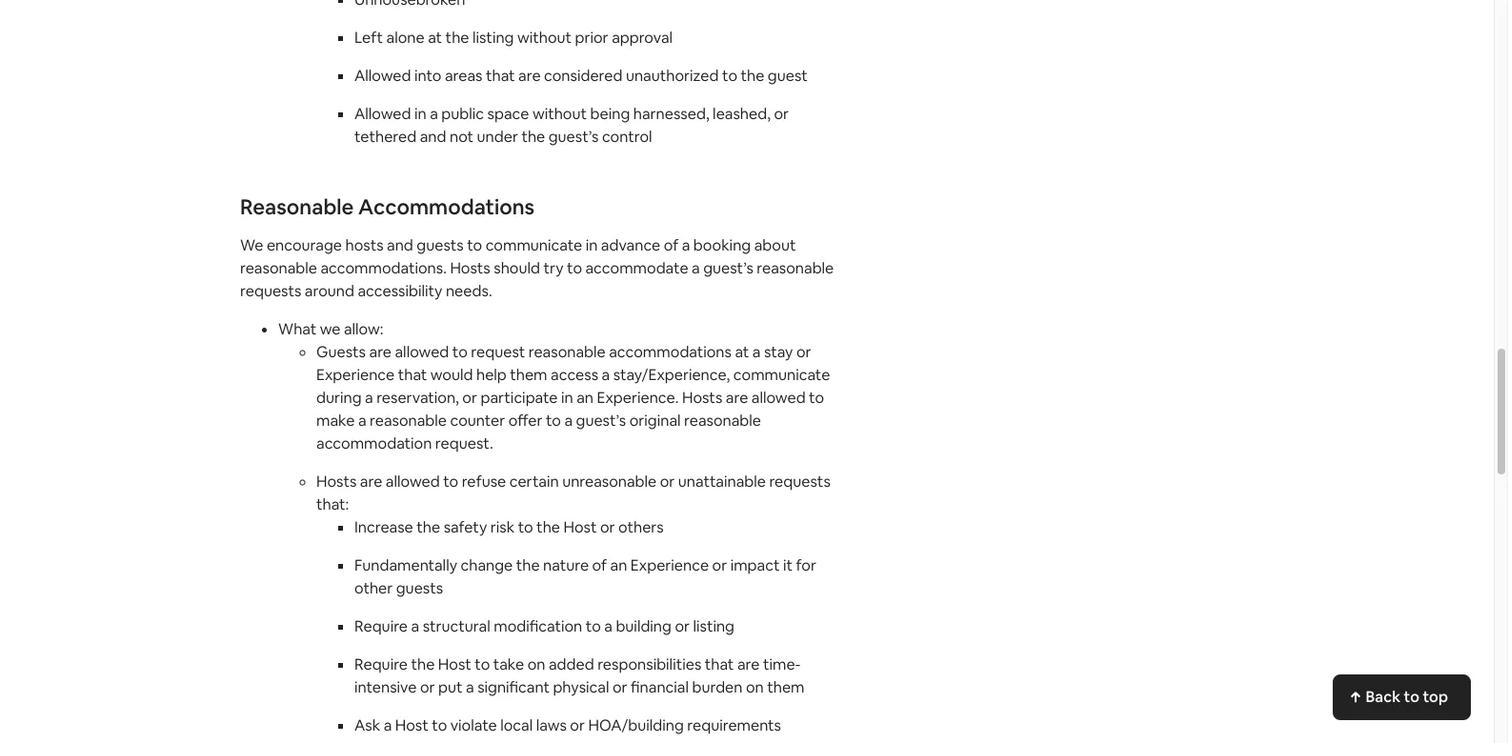 Task type: vqa. For each thing, say whether or not it's contained in the screenshot.
the middle Hosts
yes



Task type: describe. For each thing, give the bounding box(es) containing it.
a left structural
[[411, 617, 420, 637]]

hosts
[[346, 235, 384, 255]]

to inside require the host to take on added responsibilities that are time- intensive or put a significant physical or financial burden on them
[[475, 655, 490, 675]]

the up nature
[[537, 518, 560, 538]]

allowed into areas that are considered unauthorized to the guest
[[355, 66, 808, 86]]

we encourage hosts and guests to communicate in advance of a booking about reasonable accommodations. hosts should try to accommodate a guest's reasonable requests around accessibility needs.
[[240, 235, 834, 301]]

a left booking
[[682, 235, 690, 255]]

left alone at the listing without prior approval
[[355, 28, 673, 48]]

without for space
[[533, 104, 587, 124]]

reasonable accommodations
[[240, 194, 535, 220]]

accommodation
[[316, 434, 432, 454]]

time-
[[763, 655, 801, 675]]

physical
[[553, 678, 610, 698]]

under
[[477, 127, 518, 147]]

we
[[320, 319, 341, 339]]

areas
[[445, 66, 483, 86]]

guests inside we encourage hosts and guests to communicate in advance of a booking about reasonable accommodations. hosts should try to accommodate a guest's reasonable requests around accessibility needs.
[[417, 235, 464, 255]]

what
[[278, 319, 317, 339]]

fundamentally change the nature of an experience or impact it for other guests
[[355, 556, 817, 599]]

fundamentally
[[355, 556, 458, 576]]

guests inside fundamentally change the nature of an experience or impact it for other guests
[[396, 579, 443, 599]]

help
[[477, 365, 507, 385]]

request
[[471, 342, 525, 362]]

reasonable up unattainable on the bottom of page
[[684, 411, 762, 431]]

guests are allowed to request reasonable accommodations at a stay or experience that would help them access a stay/experience, communicate during a reservation, or participate in an experience. hosts are allowed to make a reasonable counter offer to a guest's original reasonable accommodation request.
[[316, 342, 831, 454]]

hosts inside the hosts are allowed to refuse certain unreasonable or unattainable requests that:
[[316, 472, 357, 492]]

allowed for guests are allowed to request reasonable accommodations at a stay or experience that would help them access a stay/experience, communicate during a reservation, or participate in an experience. hosts are allowed to make a reasonable counter offer to a guest's original reasonable accommodation request.
[[395, 342, 449, 362]]

reasonable down encourage
[[240, 258, 317, 278]]

access
[[551, 365, 599, 385]]

an inside fundamentally change the nature of an experience or impact it for other guests
[[611, 556, 628, 576]]

left
[[355, 28, 383, 48]]

encourage
[[267, 235, 342, 255]]

or inside fundamentally change the nature of an experience or impact it for other guests
[[713, 556, 727, 576]]

advance
[[601, 235, 661, 255]]

a inside require the host to take on added responsibilities that are time- intensive or put a significant physical or financial burden on them
[[466, 678, 474, 698]]

or inside the allowed in a public space without being harnessed, leashed, or tethered and not under the guest's control
[[774, 104, 789, 124]]

increase
[[355, 518, 413, 538]]

stay/experience,
[[614, 365, 730, 385]]

requests inside we encourage hosts and guests to communicate in advance of a booking about reasonable accommodations. hosts should try to accommodate a guest's reasonable requests around accessibility needs.
[[240, 281, 302, 301]]

put
[[438, 678, 463, 698]]

what we allow:
[[278, 319, 384, 339]]

requests inside the hosts are allowed to refuse certain unreasonable or unattainable requests that:
[[770, 472, 831, 492]]

reasonable down "about"
[[757, 258, 834, 278]]

a left stay
[[753, 342, 761, 362]]

reasonable
[[240, 194, 354, 220]]

back
[[1366, 687, 1401, 707]]

others
[[619, 518, 664, 538]]

modification
[[494, 617, 583, 637]]

during
[[316, 388, 362, 408]]

requirements
[[688, 716, 782, 736]]

we
[[240, 235, 264, 255]]

or left others
[[600, 518, 615, 538]]

allowed for allowed into areas that are considered unauthorized to the guest
[[355, 66, 411, 86]]

at inside 'guests are allowed to request reasonable accommodations at a stay or experience that would help them access a stay/experience, communicate during a reservation, or participate in an experience. hosts are allowed to make a reasonable counter offer to a guest's original reasonable accommodation request.'
[[735, 342, 750, 362]]

it
[[783, 556, 793, 576]]

are down stay/experience,
[[726, 388, 749, 408]]

a inside the allowed in a public space without being harnessed, leashed, or tethered and not under the guest's control
[[430, 104, 438, 124]]

experience inside 'guests are allowed to request reasonable accommodations at a stay or experience that would help them access a stay/experience, communicate during a reservation, or participate in an experience. hosts are allowed to make a reasonable counter offer to a guest's original reasonable accommodation request.'
[[316, 365, 395, 385]]

require a structural modification to a building or listing
[[355, 617, 735, 637]]

certain
[[510, 472, 559, 492]]

other
[[355, 579, 393, 599]]

should
[[494, 258, 540, 278]]

hosts inside we encourage hosts and guests to communicate in advance of a booking about reasonable accommodations. hosts should try to accommodate a guest's reasonable requests around accessibility needs.
[[450, 258, 491, 278]]

or right laws
[[570, 716, 585, 736]]

1 vertical spatial listing
[[693, 617, 735, 637]]

are inside require the host to take on added responsibilities that are time- intensive or put a significant physical or financial burden on them
[[738, 655, 760, 675]]

refuse
[[462, 472, 506, 492]]

risk
[[491, 518, 515, 538]]

unattainable
[[679, 472, 766, 492]]

reservation,
[[377, 388, 459, 408]]

host for violate
[[395, 716, 429, 736]]

that inside 'guests are allowed to request reasonable accommodations at a stay or experience that would help them access a stay/experience, communicate during a reservation, or participate in an experience. hosts are allowed to make a reasonable counter offer to a guest's original reasonable accommodation request.'
[[398, 365, 427, 385]]

host for take
[[438, 655, 472, 675]]

allowed for allowed in a public space without being harnessed, leashed, or tethered and not under the guest's control
[[355, 104, 411, 124]]

accommodations.
[[321, 258, 447, 278]]

increase the safety risk to the host or others
[[355, 518, 664, 538]]

would
[[431, 365, 473, 385]]

violate
[[451, 716, 497, 736]]

ask a host to violate local laws or hoa/building requirements
[[355, 716, 782, 736]]

impact
[[731, 556, 780, 576]]

experience.
[[597, 388, 679, 408]]

hosts are allowed to refuse certain unreasonable or unattainable requests that:
[[316, 472, 831, 515]]

the inside the allowed in a public space without being harnessed, leashed, or tethered and not under the guest's control
[[522, 127, 545, 147]]

local
[[501, 716, 533, 736]]

the inside fundamentally change the nature of an experience or impact it for other guests
[[516, 556, 540, 576]]

booking
[[694, 235, 751, 255]]

require the host to take on added responsibilities that are time- intensive or put a significant physical or financial burden on them
[[355, 655, 805, 698]]

in inside we encourage hosts and guests to communicate in advance of a booking about reasonable accommodations. hosts should try to accommodate a guest's reasonable requests around accessibility needs.
[[586, 235, 598, 255]]

burden
[[692, 678, 743, 698]]

accommodate
[[586, 258, 689, 278]]

of inside fundamentally change the nature of an experience or impact it for other guests
[[593, 556, 607, 576]]

are inside the hosts are allowed to refuse certain unreasonable or unattainable requests that:
[[360, 472, 383, 492]]

unreasonable
[[563, 472, 657, 492]]

in inside the allowed in a public space without being harnessed, leashed, or tethered and not under the guest's control
[[415, 104, 427, 124]]

are down 'allow:'
[[369, 342, 392, 362]]

or inside the hosts are allowed to refuse certain unreasonable or unattainable requests that:
[[660, 472, 675, 492]]

change
[[461, 556, 513, 576]]

needs.
[[446, 281, 492, 301]]

or up counter
[[463, 388, 478, 408]]

1 horizontal spatial that
[[486, 66, 515, 86]]

accommodations
[[609, 342, 732, 362]]

and inside the allowed in a public space without being harnessed, leashed, or tethered and not under the guest's control
[[420, 127, 447, 147]]

try
[[544, 258, 564, 278]]

accommodations
[[358, 194, 535, 220]]

safety
[[444, 518, 487, 538]]

allow:
[[344, 319, 384, 339]]

for
[[796, 556, 817, 576]]

financial
[[631, 678, 689, 698]]

request.
[[435, 434, 494, 454]]

original
[[630, 411, 681, 431]]

not
[[450, 127, 474, 147]]

nature
[[543, 556, 589, 576]]

hoa/building
[[589, 716, 684, 736]]

a up 'accommodation'
[[358, 411, 367, 431]]



Task type: locate. For each thing, give the bounding box(es) containing it.
0 vertical spatial listing
[[473, 28, 514, 48]]

or left put
[[420, 678, 435, 698]]

a left public
[[430, 104, 438, 124]]

0 horizontal spatial communicate
[[486, 235, 583, 255]]

at left stay
[[735, 342, 750, 362]]

ask
[[355, 716, 380, 736]]

without for listing
[[518, 28, 572, 48]]

0 vertical spatial communicate
[[486, 235, 583, 255]]

2 horizontal spatial host
[[564, 518, 597, 538]]

hosts up that:
[[316, 472, 357, 492]]

guest's down booking
[[704, 258, 754, 278]]

0 vertical spatial them
[[510, 365, 548, 385]]

host right ask
[[395, 716, 429, 736]]

0 vertical spatial in
[[415, 104, 427, 124]]

a right put
[[466, 678, 474, 698]]

a down booking
[[692, 258, 700, 278]]

a right ask
[[384, 716, 392, 736]]

listing up burden
[[693, 617, 735, 637]]

structural
[[423, 617, 491, 637]]

on down time-
[[746, 678, 764, 698]]

1 vertical spatial host
[[438, 655, 472, 675]]

back to top button
[[1334, 675, 1472, 721]]

0 vertical spatial without
[[518, 28, 572, 48]]

listing
[[473, 28, 514, 48], [693, 617, 735, 637]]

are down left alone at the listing without prior approval
[[519, 66, 541, 86]]

alone
[[387, 28, 425, 48]]

hosts down stay/experience,
[[682, 388, 723, 408]]

0 vertical spatial guest's
[[549, 127, 599, 147]]

approval
[[612, 28, 673, 48]]

offer
[[509, 411, 543, 431]]

reasonable down reservation,
[[370, 411, 447, 431]]

experience down guests at the top left of page
[[316, 365, 395, 385]]

1 horizontal spatial hosts
[[450, 258, 491, 278]]

1 vertical spatial hosts
[[682, 388, 723, 408]]

in down access
[[561, 388, 574, 408]]

allowed up would
[[395, 342, 449, 362]]

1 vertical spatial without
[[533, 104, 587, 124]]

laws
[[536, 716, 567, 736]]

0 horizontal spatial in
[[415, 104, 427, 124]]

are
[[519, 66, 541, 86], [369, 342, 392, 362], [726, 388, 749, 408], [360, 472, 383, 492], [738, 655, 760, 675]]

0 vertical spatial allowed
[[395, 342, 449, 362]]

allowed down stay
[[752, 388, 806, 408]]

0 vertical spatial require
[[355, 617, 408, 637]]

and up accommodations.
[[387, 235, 414, 255]]

guest's inside 'guests are allowed to request reasonable accommodations at a stay or experience that would help them access a stay/experience, communicate during a reservation, or participate in an experience. hosts are allowed to make a reasonable counter offer to a guest's original reasonable accommodation request.'
[[576, 411, 626, 431]]

1 require from the top
[[355, 617, 408, 637]]

take
[[494, 655, 524, 675]]

0 vertical spatial requests
[[240, 281, 302, 301]]

0 horizontal spatial requests
[[240, 281, 302, 301]]

1 vertical spatial an
[[611, 556, 628, 576]]

intensive
[[355, 678, 417, 698]]

hosts
[[450, 258, 491, 278], [682, 388, 723, 408], [316, 472, 357, 492]]

unauthorized
[[626, 66, 719, 86]]

responsibilities
[[598, 655, 702, 675]]

to inside button
[[1405, 687, 1420, 707]]

0 vertical spatial hosts
[[450, 258, 491, 278]]

that up burden
[[705, 655, 734, 675]]

and inside we encourage hosts and guests to communicate in advance of a booking about reasonable accommodations. hosts should try to accommodate a guest's reasonable requests around accessibility needs.
[[387, 235, 414, 255]]

2 vertical spatial allowed
[[386, 472, 440, 492]]

building
[[616, 617, 672, 637]]

requests up what
[[240, 281, 302, 301]]

1 vertical spatial of
[[593, 556, 607, 576]]

guest
[[768, 66, 808, 86]]

guest's inside we encourage hosts and guests to communicate in advance of a booking about reasonable accommodations. hosts should try to accommodate a guest's reasonable requests around accessibility needs.
[[704, 258, 754, 278]]

the left nature
[[516, 556, 540, 576]]

host inside require the host to take on added responsibilities that are time- intensive or put a significant physical or financial burden on them
[[438, 655, 472, 675]]

0 horizontal spatial hosts
[[316, 472, 357, 492]]

or
[[774, 104, 789, 124], [797, 342, 812, 362], [463, 388, 478, 408], [660, 472, 675, 492], [600, 518, 615, 538], [713, 556, 727, 576], [675, 617, 690, 637], [420, 678, 435, 698], [613, 678, 628, 698], [570, 716, 585, 736]]

guest's down experience.
[[576, 411, 626, 431]]

that right the areas
[[486, 66, 515, 86]]

being
[[591, 104, 630, 124]]

1 vertical spatial requests
[[770, 472, 831, 492]]

0 vertical spatial experience
[[316, 365, 395, 385]]

them inside 'guests are allowed to request reasonable accommodations at a stay or experience that would help them access a stay/experience, communicate during a reservation, or participate in an experience. hosts are allowed to make a reasonable counter offer to a guest's original reasonable accommodation request.'
[[510, 365, 548, 385]]

on right take
[[528, 655, 546, 675]]

1 horizontal spatial experience
[[631, 556, 709, 576]]

them up participate
[[510, 365, 548, 385]]

allowed for hosts are allowed to refuse certain unreasonable or unattainable requests that:
[[386, 472, 440, 492]]

require down other
[[355, 617, 408, 637]]

them
[[510, 365, 548, 385], [768, 678, 805, 698]]

1 vertical spatial communicate
[[734, 365, 831, 385]]

tethered
[[355, 127, 417, 147]]

at right alone
[[428, 28, 442, 48]]

experience
[[316, 365, 395, 385], [631, 556, 709, 576]]

in inside 'guests are allowed to request reasonable accommodations at a stay or experience that would help them access a stay/experience, communicate during a reservation, or participate in an experience. hosts are allowed to make a reasonable counter offer to a guest's original reasonable accommodation request.'
[[561, 388, 574, 408]]

communicate inside we encourage hosts and guests to communicate in advance of a booking about reasonable accommodations. hosts should try to accommodate a guest's reasonable requests around accessibility needs.
[[486, 235, 583, 255]]

guest's inside the allowed in a public space without being harnessed, leashed, or tethered and not under the guest's control
[[549, 127, 599, 147]]

an down access
[[577, 388, 594, 408]]

about
[[755, 235, 796, 255]]

0 horizontal spatial an
[[577, 388, 594, 408]]

a left building
[[605, 617, 613, 637]]

them inside require the host to take on added responsibilities that are time- intensive or put a significant physical or financial burden on them
[[768, 678, 805, 698]]

allowed in a public space without being harnessed, leashed, or tethered and not under the guest's control
[[355, 104, 789, 147]]

communicate up should
[[486, 235, 583, 255]]

or left impact
[[713, 556, 727, 576]]

allowed
[[395, 342, 449, 362], [752, 388, 806, 408], [386, 472, 440, 492]]

allowed
[[355, 66, 411, 86], [355, 104, 411, 124]]

1 vertical spatial experience
[[631, 556, 709, 576]]

space
[[488, 104, 529, 124]]

counter
[[450, 411, 505, 431]]

0 horizontal spatial host
[[395, 716, 429, 736]]

1 horizontal spatial communicate
[[734, 365, 831, 385]]

1 horizontal spatial and
[[420, 127, 447, 147]]

0 vertical spatial of
[[664, 235, 679, 255]]

1 vertical spatial guests
[[396, 579, 443, 599]]

make
[[316, 411, 355, 431]]

0 horizontal spatial that
[[398, 365, 427, 385]]

allowed down the left
[[355, 66, 411, 86]]

requests right unattainable on the bottom of page
[[770, 472, 831, 492]]

2 vertical spatial in
[[561, 388, 574, 408]]

1 horizontal spatial in
[[561, 388, 574, 408]]

hosts up needs.
[[450, 258, 491, 278]]

are left time-
[[738, 655, 760, 675]]

a right access
[[602, 365, 610, 385]]

an inside 'guests are allowed to request reasonable accommodations at a stay or experience that would help them access a stay/experience, communicate during a reservation, or participate in an experience. hosts are allowed to make a reasonable counter offer to a guest's original reasonable accommodation request.'
[[577, 388, 594, 408]]

in down into
[[415, 104, 427, 124]]

without down allowed into areas that are considered unauthorized to the guest
[[533, 104, 587, 124]]

require for require a structural modification to a building or listing
[[355, 617, 408, 637]]

2 vertical spatial guest's
[[576, 411, 626, 431]]

guest's
[[549, 127, 599, 147], [704, 258, 754, 278], [576, 411, 626, 431]]

and left not
[[420, 127, 447, 147]]

1 horizontal spatial them
[[768, 678, 805, 698]]

1 vertical spatial and
[[387, 235, 414, 255]]

guests down the fundamentally at the left
[[396, 579, 443, 599]]

require up intensive
[[355, 655, 408, 675]]

allowed inside the hosts are allowed to refuse certain unreasonable or unattainable requests that:
[[386, 472, 440, 492]]

the left 'safety'
[[417, 518, 441, 538]]

1 allowed from the top
[[355, 66, 411, 86]]

host down the hosts are allowed to refuse certain unreasonable or unattainable requests that:
[[564, 518, 597, 538]]

hosts inside 'guests are allowed to request reasonable accommodations at a stay or experience that would help them access a stay/experience, communicate during a reservation, or participate in an experience. hosts are allowed to make a reasonable counter offer to a guest's original reasonable accommodation request.'
[[682, 388, 723, 408]]

2 horizontal spatial that
[[705, 655, 734, 675]]

the inside require the host to take on added responsibilities that are time- intensive or put a significant physical or financial burden on them
[[411, 655, 435, 675]]

2 horizontal spatial hosts
[[682, 388, 723, 408]]

guests
[[417, 235, 464, 255], [396, 579, 443, 599]]

a right offer
[[565, 411, 573, 431]]

allowed up increase
[[386, 472, 440, 492]]

of right nature
[[593, 556, 607, 576]]

into
[[415, 66, 442, 86]]

1 vertical spatial that
[[398, 365, 427, 385]]

that:
[[316, 495, 349, 515]]

listing up the areas
[[473, 28, 514, 48]]

that inside require the host to take on added responsibilities that are time- intensive or put a significant physical or financial burden on them
[[705, 655, 734, 675]]

0 vertical spatial at
[[428, 28, 442, 48]]

that
[[486, 66, 515, 86], [398, 365, 427, 385], [705, 655, 734, 675]]

0 vertical spatial that
[[486, 66, 515, 86]]

that up reservation,
[[398, 365, 427, 385]]

2 vertical spatial that
[[705, 655, 734, 675]]

1 vertical spatial allowed
[[355, 104, 411, 124]]

1 vertical spatial require
[[355, 655, 408, 675]]

1 horizontal spatial on
[[746, 678, 764, 698]]

2 allowed from the top
[[355, 104, 411, 124]]

experience inside fundamentally change the nature of an experience or impact it for other guests
[[631, 556, 709, 576]]

in
[[415, 104, 427, 124], [586, 235, 598, 255], [561, 388, 574, 408]]

or up others
[[660, 472, 675, 492]]

0 horizontal spatial of
[[593, 556, 607, 576]]

0 horizontal spatial listing
[[473, 28, 514, 48]]

0 vertical spatial guests
[[417, 235, 464, 255]]

require for require the host to take on added responsibilities that are time- intensive or put a significant physical or financial burden on them
[[355, 655, 408, 675]]

the down space in the left top of the page
[[522, 127, 545, 147]]

2 horizontal spatial in
[[586, 235, 598, 255]]

1 horizontal spatial of
[[664, 235, 679, 255]]

an down others
[[611, 556, 628, 576]]

2 vertical spatial host
[[395, 716, 429, 736]]

1 horizontal spatial listing
[[693, 617, 735, 637]]

require inside require the host to take on added responsibilities that are time- intensive or put a significant physical or financial burden on them
[[355, 655, 408, 675]]

0 horizontal spatial on
[[528, 655, 546, 675]]

2 require from the top
[[355, 655, 408, 675]]

accessibility
[[358, 281, 443, 301]]

the up intensive
[[411, 655, 435, 675]]

to inside the hosts are allowed to refuse certain unreasonable or unattainable requests that:
[[443, 472, 459, 492]]

leashed,
[[713, 104, 771, 124]]

guests down accommodations
[[417, 235, 464, 255]]

the left "guest"
[[741, 66, 765, 86]]

communicate down stay
[[734, 365, 831, 385]]

0 horizontal spatial and
[[387, 235, 414, 255]]

0 vertical spatial host
[[564, 518, 597, 538]]

without inside the allowed in a public space without being harnessed, leashed, or tethered and not under the guest's control
[[533, 104, 587, 124]]

guests
[[316, 342, 366, 362]]

2 vertical spatial hosts
[[316, 472, 357, 492]]

control
[[602, 127, 652, 147]]

host up put
[[438, 655, 472, 675]]

host
[[564, 518, 597, 538], [438, 655, 472, 675], [395, 716, 429, 736]]

1 vertical spatial on
[[746, 678, 764, 698]]

are down 'accommodation'
[[360, 472, 383, 492]]

1 vertical spatial allowed
[[752, 388, 806, 408]]

1 horizontal spatial host
[[438, 655, 472, 675]]

or down "guest"
[[774, 104, 789, 124]]

them down time-
[[768, 678, 805, 698]]

on
[[528, 655, 546, 675], [746, 678, 764, 698]]

the up the areas
[[446, 28, 469, 48]]

0 horizontal spatial them
[[510, 365, 548, 385]]

1 horizontal spatial an
[[611, 556, 628, 576]]

communicate inside 'guests are allowed to request reasonable accommodations at a stay or experience that would help them access a stay/experience, communicate during a reservation, or participate in an experience. hosts are allowed to make a reasonable counter offer to a guest's original reasonable accommodation request.'
[[734, 365, 831, 385]]

and
[[420, 127, 447, 147], [387, 235, 414, 255]]

added
[[549, 655, 595, 675]]

allowed up tethered
[[355, 104, 411, 124]]

participate
[[481, 388, 558, 408]]

0 vertical spatial and
[[420, 127, 447, 147]]

1 vertical spatial them
[[768, 678, 805, 698]]

1 horizontal spatial at
[[735, 342, 750, 362]]

0 vertical spatial on
[[528, 655, 546, 675]]

stay
[[764, 342, 794, 362]]

0 horizontal spatial experience
[[316, 365, 395, 385]]

the
[[446, 28, 469, 48], [741, 66, 765, 86], [522, 127, 545, 147], [417, 518, 441, 538], [537, 518, 560, 538], [516, 556, 540, 576], [411, 655, 435, 675]]

1 vertical spatial in
[[586, 235, 598, 255]]

a right during
[[365, 388, 373, 408]]

1 vertical spatial at
[[735, 342, 750, 362]]

communicate
[[486, 235, 583, 255], [734, 365, 831, 385]]

allowed inside the allowed in a public space without being harnessed, leashed, or tethered and not under the guest's control
[[355, 104, 411, 124]]

back to top
[[1366, 687, 1449, 707]]

significant
[[478, 678, 550, 698]]

experience down others
[[631, 556, 709, 576]]

or right stay
[[797, 342, 812, 362]]

0 vertical spatial allowed
[[355, 66, 411, 86]]

without left 'prior'
[[518, 28, 572, 48]]

0 horizontal spatial at
[[428, 28, 442, 48]]

considered
[[544, 66, 623, 86]]

public
[[442, 104, 484, 124]]

reasonable up access
[[529, 342, 606, 362]]

of right advance
[[664, 235, 679, 255]]

0 vertical spatial an
[[577, 388, 594, 408]]

or right building
[[675, 617, 690, 637]]

1 horizontal spatial requests
[[770, 472, 831, 492]]

in left advance
[[586, 235, 598, 255]]

at
[[428, 28, 442, 48], [735, 342, 750, 362]]

to
[[723, 66, 738, 86], [467, 235, 482, 255], [567, 258, 582, 278], [453, 342, 468, 362], [809, 388, 825, 408], [546, 411, 561, 431], [443, 472, 459, 492], [518, 518, 533, 538], [586, 617, 601, 637], [475, 655, 490, 675], [1405, 687, 1420, 707], [432, 716, 447, 736]]

of inside we encourage hosts and guests to communicate in advance of a booking about reasonable accommodations. hosts should try to accommodate a guest's reasonable requests around accessibility needs.
[[664, 235, 679, 255]]

a
[[430, 104, 438, 124], [682, 235, 690, 255], [692, 258, 700, 278], [753, 342, 761, 362], [602, 365, 610, 385], [365, 388, 373, 408], [358, 411, 367, 431], [565, 411, 573, 431], [411, 617, 420, 637], [605, 617, 613, 637], [466, 678, 474, 698], [384, 716, 392, 736]]

guest's down the being
[[549, 127, 599, 147]]

1 vertical spatial guest's
[[704, 258, 754, 278]]

reasonable
[[240, 258, 317, 278], [757, 258, 834, 278], [529, 342, 606, 362], [370, 411, 447, 431], [684, 411, 762, 431]]

or down responsibilities
[[613, 678, 628, 698]]



